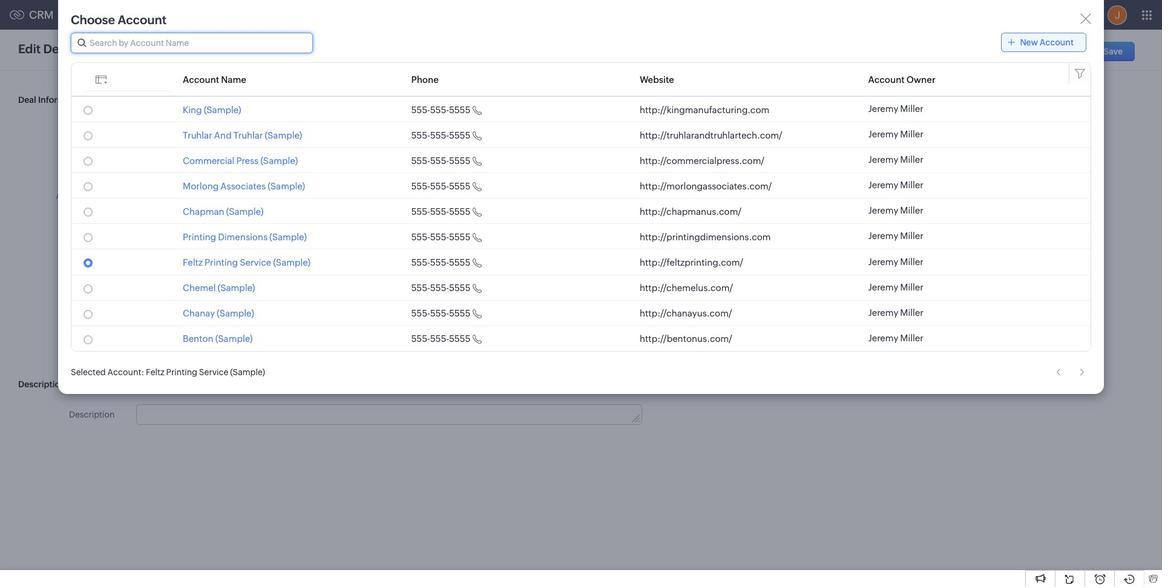 Task type: describe. For each thing, give the bounding box(es) containing it.
choose account
[[71, 13, 167, 27]]

truhlar and truhlar (sample)
[[183, 130, 302, 140]]

http://printingdimensions.com
[[640, 232, 771, 242]]

name down deal owner
[[91, 159, 115, 168]]

(sample) down chanay (sample) link
[[215, 334, 253, 344]]

jeremy miller for http://kingmanufacturing.com
[[868, 104, 924, 114]]

miller for http://truhlarandtruhlartech.com/
[[900, 129, 924, 139]]

MMM D, YYYY text field
[[654, 153, 890, 173]]

home link
[[58, 0, 102, 29]]

press
[[236, 155, 259, 166]]

http://chemelus.com/
[[640, 283, 733, 293]]

dimensions
[[218, 232, 268, 242]]

5555 for http://kingmanufacturing.com
[[449, 104, 471, 115]]

miller for http://printingdimensions.com
[[900, 231, 924, 241]]

commercial
[[183, 155, 235, 166]]

printing dimensions (sample)
[[183, 232, 307, 242]]

5555 for http://chemelus.com/
[[449, 283, 471, 293]]

feltz printing service (sample)
[[183, 257, 311, 268]]

save button
[[1092, 42, 1135, 61]]

contacts link
[[144, 0, 200, 29]]

555-555-5555 for benton (sample)
[[411, 334, 471, 344]]

(sample) up commercial press (sample)
[[265, 130, 302, 140]]

jeremy for http://bentonus.com/
[[868, 333, 899, 343]]

:
[[141, 368, 144, 377]]

(sample) up and
[[204, 104, 241, 115]]

next step
[[76, 257, 115, 266]]

new inside button
[[1056, 47, 1074, 56]]

king
[[183, 104, 202, 115]]

1 truhlar from the left
[[183, 130, 212, 140]]

2 vertical spatial printing
[[166, 368, 197, 377]]

save for save and new
[[1019, 47, 1038, 56]]

0 horizontal spatial edit
[[18, 42, 41, 56]]

555-555-5555 for commercial press (sample)
[[411, 155, 471, 166]]

edit page layout link
[[75, 44, 140, 54]]

555-555-5555 for printing dimensions (sample)
[[411, 232, 471, 242]]

and
[[214, 130, 232, 140]]

description for description information
[[18, 380, 65, 389]]

jeremy miller for http://commercialpress.com/
[[868, 155, 924, 165]]

http://feltzprinting.com/
[[640, 257, 743, 268]]

probability (%)
[[576, 223, 632, 233]]

miller for http://morlongassociates.com/
[[900, 180, 924, 190]]

1 horizontal spatial feltz
[[183, 257, 203, 268]]

(sample) right associates
[[268, 181, 305, 191]]

jeremy miller for http://printingdimensions.com
[[868, 231, 924, 241]]

0 horizontal spatial account name
[[56, 191, 115, 201]]

layout
[[114, 44, 140, 54]]

5555 for http://feltzprinting.com/
[[449, 257, 471, 268]]

chemel (sample)
[[183, 283, 255, 293]]

commercial press (sample) link
[[183, 155, 298, 166]]

5555 for http://printingdimensions.com
[[449, 232, 471, 242]]

5555 for http://truhlarandtruhlartech.com/
[[449, 130, 471, 140]]

save and new button
[[1006, 42, 1087, 61]]

selected
[[71, 368, 106, 377]]

step
[[96, 257, 115, 266]]

miller for http://chanayus.com/
[[900, 307, 924, 318]]

information for description information
[[67, 380, 115, 389]]

555-555-5555 for king (sample)
[[411, 104, 471, 115]]

chemel
[[183, 283, 216, 293]]

contact name
[[58, 322, 115, 332]]

5555 for http://chanayus.com/
[[449, 308, 471, 319]]

description for description
[[69, 410, 115, 420]]

jeremy for http://printingdimensions.com
[[868, 231, 899, 241]]

http://bentonus.com/
[[640, 334, 732, 344]]

new account
[[1020, 38, 1074, 47]]

deal for deal information
[[18, 95, 36, 105]]

leads
[[111, 10, 135, 20]]

chapman (sample)
[[183, 206, 264, 217]]

name right "contact"
[[91, 322, 115, 332]]

5555 for http://bentonus.com/
[[449, 334, 471, 344]]

type
[[96, 224, 115, 234]]

lead
[[66, 289, 85, 299]]

printing dimensions (sample) link
[[183, 232, 307, 242]]

jeremy miller for http://chanayus.com/
[[868, 307, 924, 318]]

and
[[1040, 47, 1055, 56]]

page
[[92, 44, 112, 54]]

chanay (sample) link
[[183, 308, 254, 319]]

associates
[[221, 181, 266, 191]]

jeremy for http://commercialpress.com/
[[868, 155, 899, 165]]

Search by Account Name text field
[[71, 33, 312, 53]]

http://truhlarandtruhlartech.com/
[[640, 130, 783, 140]]

miller for http://bentonus.com/
[[900, 333, 924, 343]]

jeremy miller for http://chapmanus.com/
[[868, 205, 924, 216]]

http://kingmanufacturing.com
[[640, 104, 770, 115]]

5555 for http://commercialpress.com/
[[449, 155, 471, 166]]

chemel (sample) link
[[183, 283, 255, 293]]

jeremy miller for http://morlongassociates.com/
[[868, 180, 924, 190]]

2 truhlar from the left
[[233, 130, 263, 140]]

benton
[[183, 334, 213, 344]]

555-555-5555 for feltz printing service (sample)
[[411, 257, 471, 268]]

jeremy for http://chanayus.com/
[[868, 307, 899, 318]]

commercial press (sample)
[[183, 155, 298, 166]]



Task type: vqa. For each thing, say whether or not it's contained in the screenshot.


Task type: locate. For each thing, give the bounding box(es) containing it.
owner for account owner
[[907, 74, 936, 84]]

jeremy for http://truhlarandtruhlartech.com/
[[868, 129, 899, 139]]

account
[[118, 13, 167, 27], [1040, 38, 1074, 47], [183, 74, 219, 84], [868, 74, 905, 84], [56, 191, 90, 201], [107, 368, 141, 377]]

deal name
[[72, 159, 115, 168]]

crm
[[29, 8, 54, 21]]

jeremy
[[868, 104, 899, 114], [143, 125, 171, 134], [868, 129, 899, 139], [868, 155, 899, 165], [868, 180, 899, 190], [868, 205, 899, 216], [868, 231, 899, 241], [868, 256, 899, 267], [868, 282, 899, 292], [868, 307, 899, 318], [868, 333, 899, 343]]

truhlar left and
[[183, 130, 212, 140]]

lead source
[[66, 289, 115, 299]]

morlong
[[183, 181, 219, 191]]

1 horizontal spatial edit
[[75, 44, 90, 54]]

0 vertical spatial feltz
[[183, 257, 203, 268]]

http://commercialpress.com/
[[640, 155, 765, 166]]

(sample) right press
[[260, 155, 298, 166]]

morlong associates (sample)
[[183, 181, 305, 191]]

3 5555 from the top
[[449, 155, 471, 166]]

1 vertical spatial account name
[[56, 191, 115, 201]]

jeremy miller for http://bentonus.com/
[[868, 333, 924, 343]]

information down selected
[[67, 380, 115, 389]]

5 555-555-5555 from the top
[[411, 206, 471, 217]]

3 555-555-5555 from the top
[[411, 155, 471, 166]]

10 5555 from the top
[[449, 334, 471, 344]]

(sample) down 'feltz printing service (sample)' link
[[218, 283, 255, 293]]

1 horizontal spatial description
[[69, 410, 115, 420]]

name
[[221, 74, 246, 84], [91, 159, 115, 168], [91, 191, 115, 201], [91, 322, 115, 332]]

0 horizontal spatial feltz
[[146, 368, 165, 377]]

5555
[[449, 104, 471, 115], [449, 130, 471, 140], [449, 155, 471, 166], [449, 181, 471, 191], [449, 206, 471, 217], [449, 232, 471, 242], [449, 257, 471, 268], [449, 283, 471, 293], [449, 308, 471, 319], [449, 334, 471, 344]]

printing down chapman at the left top
[[183, 232, 216, 242]]

9 5555 from the top
[[449, 308, 471, 319]]

1 horizontal spatial save
[[1104, 47, 1123, 56]]

deal for deal owner
[[69, 125, 86, 135]]

7 555-555-5555 from the top
[[411, 257, 471, 268]]

next
[[76, 257, 95, 266]]

1 horizontal spatial account name
[[183, 74, 246, 84]]

information up deal owner
[[38, 95, 86, 105]]

printing up chemel (sample)
[[205, 257, 238, 268]]

1 horizontal spatial service
[[240, 257, 271, 268]]

2 save from the left
[[1104, 47, 1123, 56]]

save inside 'button'
[[1104, 47, 1123, 56]]

edit left page
[[75, 44, 90, 54]]

account name up king (sample) link
[[183, 74, 246, 84]]

king (sample) link
[[183, 104, 241, 115]]

deal
[[43, 42, 69, 56], [18, 95, 36, 105], [69, 125, 86, 135], [72, 159, 90, 168]]

0 horizontal spatial new
[[1020, 38, 1038, 47]]

crm link
[[10, 8, 54, 21]]

king (sample)
[[183, 104, 241, 115]]

(%)
[[620, 223, 632, 233]]

description
[[18, 380, 65, 389], [69, 410, 115, 420]]

contact
[[58, 322, 90, 332]]

0 vertical spatial service
[[240, 257, 271, 268]]

stage
[[609, 191, 632, 200]]

1 horizontal spatial new
[[1056, 47, 1074, 56]]

4 555-555-5555 from the top
[[411, 181, 471, 191]]

new right and
[[1056, 47, 1074, 56]]

truhlar
[[183, 130, 212, 140], [233, 130, 263, 140]]

jeremy for http://chemelus.com/
[[868, 282, 899, 292]]

0 vertical spatial description
[[18, 380, 65, 389]]

555-
[[411, 104, 430, 115], [430, 104, 449, 115], [411, 130, 430, 140], [430, 130, 449, 140], [411, 155, 430, 166], [430, 155, 449, 166], [411, 181, 430, 191], [430, 181, 449, 191], [411, 206, 430, 217], [430, 206, 449, 217], [411, 232, 430, 242], [430, 232, 449, 242], [411, 257, 430, 268], [430, 257, 449, 268], [411, 283, 430, 293], [430, 283, 449, 293], [411, 308, 430, 319], [430, 308, 449, 319], [411, 334, 430, 344], [430, 334, 449, 344]]

truhlar right and
[[233, 130, 263, 140]]

selected account : feltz printing service (sample)
[[71, 368, 265, 377]]

miller for http://feltzprinting.com/
[[900, 256, 924, 267]]

None text field
[[668, 120, 889, 140], [137, 153, 373, 174], [654, 218, 890, 239], [137, 251, 373, 272], [137, 405, 642, 424], [668, 120, 889, 140], [137, 153, 373, 174], [654, 218, 890, 239], [137, 251, 373, 272], [137, 405, 642, 424]]

phone
[[411, 74, 439, 84]]

1 5555 from the top
[[449, 104, 471, 115]]

5555 for http://chapmanus.com/
[[449, 206, 471, 217]]

jeremy for http://feltzprinting.com/
[[868, 256, 899, 267]]

chapman (sample) link
[[183, 206, 264, 217]]

contacts
[[154, 10, 190, 20]]

choose
[[71, 13, 115, 27]]

555-555-5555 for truhlar and truhlar (sample)
[[411, 130, 471, 140]]

1 horizontal spatial owner
[[907, 74, 936, 84]]

edit down crm link
[[18, 42, 41, 56]]

jeremy for http://morlongassociates.com/
[[868, 180, 899, 190]]

0 vertical spatial information
[[38, 95, 86, 105]]

555-555-5555
[[411, 104, 471, 115], [411, 130, 471, 140], [411, 155, 471, 166], [411, 181, 471, 191], [411, 206, 471, 217], [411, 232, 471, 242], [411, 257, 471, 268], [411, 283, 471, 293], [411, 308, 471, 319], [411, 334, 471, 344]]

1 vertical spatial service
[[199, 368, 228, 377]]

feltz printing service (sample) link
[[183, 257, 311, 268]]

(sample) down chemel (sample) link
[[217, 308, 254, 319]]

name up the "type"
[[91, 191, 115, 201]]

1 vertical spatial information
[[67, 380, 115, 389]]

edit deal edit page layout
[[18, 42, 140, 56]]

0 vertical spatial owner
[[907, 74, 936, 84]]

feltz
[[183, 257, 203, 268], [146, 368, 165, 377]]

0 horizontal spatial description
[[18, 380, 65, 389]]

miller for http://kingmanufacturing.com
[[900, 104, 924, 114]]

description information
[[18, 380, 115, 389]]

edit inside edit deal edit page layout
[[75, 44, 90, 54]]

555-555-5555 for chapman (sample)
[[411, 206, 471, 217]]

deal information
[[18, 95, 86, 105]]

0 horizontal spatial service
[[199, 368, 228, 377]]

name up king (sample) link
[[221, 74, 246, 84]]

miller for http://chapmanus.com/
[[900, 205, 924, 216]]

8 5555 from the top
[[449, 283, 471, 293]]

printing
[[183, 232, 216, 242], [205, 257, 238, 268], [166, 368, 197, 377]]

chanay (sample)
[[183, 308, 254, 319]]

information
[[38, 95, 86, 105], [67, 380, 115, 389]]

probability
[[576, 223, 618, 233]]

save
[[1019, 47, 1038, 56], [1104, 47, 1123, 56]]

8 555-555-5555 from the top
[[411, 283, 471, 293]]

(sample)
[[204, 104, 241, 115], [265, 130, 302, 140], [260, 155, 298, 166], [268, 181, 305, 191], [226, 206, 264, 217], [269, 232, 307, 242], [273, 257, 311, 268], [218, 283, 255, 293], [217, 308, 254, 319], [215, 334, 253, 344], [230, 368, 265, 377]]

0 horizontal spatial save
[[1019, 47, 1038, 56]]

source
[[87, 289, 115, 299]]

miller
[[900, 104, 924, 114], [173, 125, 195, 134], [900, 129, 924, 139], [900, 155, 924, 165], [900, 180, 924, 190], [900, 205, 924, 216], [900, 231, 924, 241], [900, 256, 924, 267], [900, 282, 924, 292], [900, 307, 924, 318], [900, 333, 924, 343]]

miller for http://commercialpress.com/
[[900, 155, 924, 165]]

4 5555 from the top
[[449, 181, 471, 191]]

1 save from the left
[[1019, 47, 1038, 56]]

service down printing dimensions (sample)
[[240, 257, 271, 268]]

10 555-555-5555 from the top
[[411, 334, 471, 344]]

save inside button
[[1019, 47, 1038, 56]]

chapman
[[183, 206, 224, 217]]

account owner
[[868, 74, 936, 84]]

1 vertical spatial owner
[[88, 125, 115, 135]]

service
[[240, 257, 271, 268], [199, 368, 228, 377]]

555-555-5555 for morlong associates (sample)
[[411, 181, 471, 191]]

7 5555 from the top
[[449, 257, 471, 268]]

2 555-555-5555 from the top
[[411, 130, 471, 140]]

(sample) up printing dimensions (sample)
[[226, 206, 264, 217]]

leads link
[[102, 0, 144, 29]]

website
[[640, 74, 674, 84]]

miller for http://chemelus.com/
[[900, 282, 924, 292]]

printing down benton
[[166, 368, 197, 377]]

5555 for http://morlongassociates.com/
[[449, 181, 471, 191]]

jeremy miller
[[868, 104, 924, 114], [143, 125, 195, 134], [868, 129, 924, 139], [868, 155, 924, 165], [868, 180, 924, 190], [868, 205, 924, 216], [868, 231, 924, 241], [868, 256, 924, 267], [868, 282, 924, 292], [868, 307, 924, 318], [868, 333, 924, 343]]

benton (sample)
[[183, 334, 253, 344]]

jeremy for http://chapmanus.com/
[[868, 205, 899, 216]]

0 horizontal spatial truhlar
[[183, 130, 212, 140]]

new left and
[[1020, 38, 1038, 47]]

jeremy miller for http://feltzprinting.com/
[[868, 256, 924, 267]]

chanay
[[183, 308, 215, 319]]

5 5555 from the top
[[449, 206, 471, 217]]

benton (sample) link
[[183, 334, 253, 344]]

http://chapmanus.com/
[[640, 206, 742, 217]]

1 555-555-5555 from the top
[[411, 104, 471, 115]]

deal for deal name
[[72, 159, 90, 168]]

6 5555 from the top
[[449, 232, 471, 242]]

jeremy miller for http://truhlarandtruhlartech.com/
[[868, 129, 924, 139]]

feltz right :
[[146, 368, 165, 377]]

http://chanayus.com/
[[640, 308, 732, 319]]

owner for deal owner
[[88, 125, 115, 135]]

(sample) down printing dimensions (sample)
[[273, 257, 311, 268]]

new
[[1020, 38, 1038, 47], [1056, 47, 1074, 56]]

edit
[[18, 42, 41, 56], [75, 44, 90, 54]]

jeremy for http://kingmanufacturing.com
[[868, 104, 899, 114]]

1 vertical spatial feltz
[[146, 368, 165, 377]]

0 vertical spatial printing
[[183, 232, 216, 242]]

http://morlongassociates.com/
[[640, 181, 772, 191]]

information for deal information
[[38, 95, 86, 105]]

service down benton (sample) link
[[199, 368, 228, 377]]

jeremy miller for http://chemelus.com/
[[868, 282, 924, 292]]

home
[[68, 10, 92, 20]]

1 vertical spatial printing
[[205, 257, 238, 268]]

0 vertical spatial account name
[[183, 74, 246, 84]]

555-555-5555 for chemel (sample)
[[411, 283, 471, 293]]

account name
[[183, 74, 246, 84], [56, 191, 115, 201]]

truhlar and truhlar (sample) link
[[183, 130, 302, 140]]

morlong associates (sample) link
[[183, 181, 305, 191]]

deal owner
[[69, 125, 115, 135]]

account name down the deal name
[[56, 191, 115, 201]]

feltz up chemel
[[183, 257, 203, 268]]

0 horizontal spatial owner
[[88, 125, 115, 135]]

None text field
[[668, 251, 889, 271]]

navigation
[[1050, 364, 1092, 381]]

555-555-5555 for chanay (sample)
[[411, 308, 471, 319]]

(sample) right dimensions
[[269, 232, 307, 242]]

9 555-555-5555 from the top
[[411, 308, 471, 319]]

1 vertical spatial description
[[69, 410, 115, 420]]

save and new
[[1019, 47, 1074, 56]]

1 horizontal spatial truhlar
[[233, 130, 263, 140]]

6 555-555-5555 from the top
[[411, 232, 471, 242]]

(sample) down benton (sample) link
[[230, 368, 265, 377]]

save for save
[[1104, 47, 1123, 56]]

2 5555 from the top
[[449, 130, 471, 140]]



